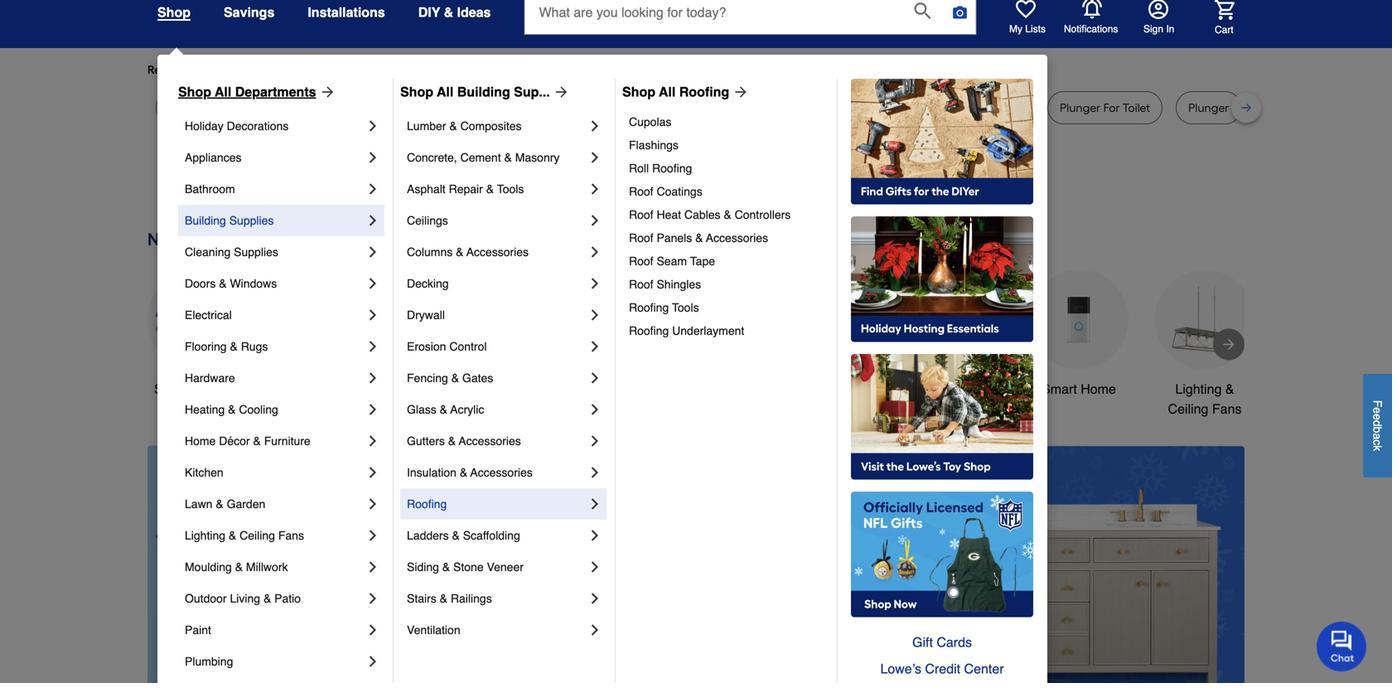 Task type: describe. For each thing, give the bounding box(es) containing it.
outdoor for outdoor tools & equipment
[[780, 381, 828, 397]]

0 horizontal spatial building
[[185, 214, 226, 227]]

millwork
[[246, 560, 288, 574]]

holiday hosting essentials. image
[[851, 216, 1034, 342]]

asphalt repair & tools link
[[407, 173, 587, 205]]

cleaning supplies
[[185, 245, 278, 259]]

lighting inside lighting & ceiling fans
[[1176, 381, 1222, 397]]

lists
[[1026, 23, 1046, 35]]

building supplies link
[[185, 205, 365, 236]]

decorations for christmas
[[540, 401, 611, 417]]

chevron right image for doors & windows
[[365, 275, 381, 292]]

roof heat cables & controllers
[[629, 208, 791, 221]]

savings button
[[224, 0, 275, 27]]

ventilation link
[[407, 614, 587, 646]]

sign in button
[[1144, 0, 1175, 36]]

all for building
[[437, 84, 454, 99]]

holiday
[[185, 119, 224, 133]]

1 vertical spatial lighting
[[185, 529, 226, 542]]

garden
[[227, 497, 266, 511]]

fans inside button
[[1213, 401, 1242, 417]]

you for recommended searches for you
[[298, 63, 318, 77]]

cart button
[[1192, 0, 1235, 36]]

décor
[[219, 434, 250, 448]]

bathroom button
[[904, 270, 1003, 399]]

installations
[[308, 5, 385, 20]]

chevron right image for ceilings
[[587, 212, 604, 229]]

arrow right image for shop all roofing
[[730, 84, 750, 100]]

all for roofing
[[659, 84, 676, 99]]

snake for plumbing snake for toilet
[[773, 101, 805, 115]]

doors
[[185, 277, 216, 290]]

chevron right image for holiday decorations
[[365, 118, 381, 134]]

& inside outdoor tools & equipment
[[866, 381, 875, 397]]

roll roofing link
[[629, 157, 826, 180]]

doors & windows link
[[185, 268, 365, 299]]

flooring & rugs link
[[185, 331, 365, 362]]

roof panels & accessories link
[[629, 226, 826, 250]]

chevron right image for home décor & furniture
[[365, 433, 381, 449]]

controllers
[[735, 208, 791, 221]]

chevron right image for insulation & accessories
[[587, 464, 604, 481]]

sup...
[[514, 84, 550, 99]]

columns & accessories link
[[407, 236, 587, 268]]

2 plumbing from the left
[[720, 101, 770, 115]]

ceilings link
[[407, 205, 587, 236]]

lowe's home improvement notification center image
[[1083, 0, 1103, 19]]

snake for plumbing
[[370, 101, 475, 115]]

chevron right image for bathroom
[[365, 181, 381, 197]]

fencing & gates
[[407, 371, 494, 385]]

stairs & railings link
[[407, 583, 587, 614]]

roof shingles
[[629, 278, 702, 291]]

plunger for plunger
[[1189, 101, 1230, 115]]

roofing link
[[407, 488, 587, 520]]

roof seam tape link
[[629, 250, 826, 273]]

diy & ideas button
[[418, 0, 491, 27]]

shop for shop
[[158, 5, 191, 20]]

concrete, cement & masonry link
[[407, 142, 587, 173]]

control
[[450, 340, 487, 353]]

insulation & accessories
[[407, 466, 533, 479]]

chevron right image for hardware
[[365, 370, 381, 386]]

living
[[230, 592, 260, 605]]

moulding
[[185, 560, 232, 574]]

kitchen
[[185, 466, 224, 479]]

tools inside outdoor tools & equipment
[[831, 381, 862, 397]]

roofing for roofing underlayment
[[629, 324, 669, 337]]

ceiling inside button
[[1169, 401, 1209, 417]]

tools inside button
[[434, 381, 465, 397]]

furniture
[[264, 434, 311, 448]]

1 plumbing from the left
[[425, 101, 475, 115]]

f e e d b a c k
[[1372, 400, 1385, 451]]

home décor & furniture link
[[185, 425, 365, 457]]

roofing underlayment
[[629, 324, 745, 337]]

shop all building sup... link
[[400, 82, 570, 102]]

& inside button
[[444, 5, 454, 20]]

kitchen link
[[185, 457, 365, 488]]

shop these last-minute gifts. $99 or less. quantities are limited and won't last. image
[[148, 446, 415, 683]]

gift cards link
[[851, 629, 1034, 656]]

tools up roofing underlayment
[[672, 301, 699, 314]]

masonry
[[515, 151, 560, 164]]

officially licensed n f l gifts. shop now. image
[[851, 492, 1034, 618]]

plunger for plunger for toilet
[[1060, 101, 1101, 115]]

electrical
[[185, 308, 232, 322]]

1 vertical spatial lighting & ceiling fans
[[185, 529, 304, 542]]

fencing
[[407, 371, 448, 385]]

suggestions
[[361, 63, 426, 77]]

a
[[1372, 433, 1385, 439]]

lawn
[[185, 497, 213, 511]]

bathroom inside button
[[925, 381, 982, 397]]

chevron right image for concrete, cement & masonry
[[587, 149, 604, 166]]

lighting & ceiling fans inside button
[[1169, 381, 1242, 417]]

decorations for holiday
[[227, 119, 289, 133]]

chevron right image for glass & acrylic
[[587, 401, 604, 418]]

appliances
[[185, 151, 242, 164]]

gutters & accessories link
[[407, 425, 587, 457]]

lowe's home improvement lists image
[[1016, 0, 1036, 19]]

recommended searches for you
[[148, 63, 318, 77]]

lowe's credit center
[[881, 661, 1004, 676]]

outdoor living & patio link
[[185, 583, 365, 614]]

erosion control
[[407, 340, 487, 353]]

chevron right image for erosion control
[[587, 338, 604, 355]]

glass & acrylic
[[407, 403, 484, 416]]

roof for roof seam tape
[[629, 255, 654, 268]]

hardware link
[[185, 362, 365, 394]]

columns & accessories
[[407, 245, 529, 259]]

2 e from the top
[[1372, 414, 1385, 420]]

chevron right image for appliances
[[365, 149, 381, 166]]

roof for roof shingles
[[629, 278, 654, 291]]

heating & cooling
[[185, 403, 278, 416]]

coatings
[[657, 185, 703, 198]]

cards
[[937, 635, 972, 650]]

1 vertical spatial arrow right image
[[1215, 591, 1231, 607]]

& inside lighting & ceiling fans
[[1226, 381, 1235, 397]]

home décor & furniture
[[185, 434, 311, 448]]

Search Query text field
[[525, 0, 902, 34]]

supplies for cleaning supplies
[[234, 245, 278, 259]]

accessories inside "link"
[[706, 231, 769, 245]]

diy
[[418, 5, 440, 20]]

roof coatings
[[629, 185, 703, 198]]

f e e d b a c k button
[[1364, 374, 1393, 477]]

tools up ceilings link
[[497, 182, 524, 196]]

patio
[[275, 592, 301, 605]]

chevron right image for cleaning supplies
[[365, 244, 381, 260]]

chevron right image for ladders & scaffolding
[[587, 527, 604, 544]]

1 toilet from the left
[[827, 101, 855, 115]]

lowe's wishes you and your family a happy hanukkah. image
[[148, 167, 1245, 209]]

lowe's home improvement cart image
[[1215, 0, 1235, 20]]

building supplies
[[185, 214, 274, 227]]

cupolas
[[629, 115, 672, 129]]

new deals every day during 25 days of deals image
[[148, 225, 1245, 253]]

for for recommended searches for you
[[281, 63, 296, 77]]

roof for roof panels & accessories
[[629, 231, 654, 245]]

chevron right image for siding & stone veneer
[[587, 559, 604, 575]]

departments
[[235, 84, 316, 99]]

0 vertical spatial bathroom
[[185, 182, 235, 196]]

cleaning
[[185, 245, 231, 259]]

rugs
[[241, 340, 268, 353]]

plumbing snake for toilet
[[720, 101, 855, 115]]

lighting & ceiling fans link
[[185, 520, 365, 551]]

cooling
[[239, 403, 278, 416]]

chevron right image for flooring & rugs
[[365, 338, 381, 355]]

lowe's home improvement account image
[[1149, 0, 1169, 19]]

shop all departments
[[178, 84, 316, 99]]

underlayment
[[672, 324, 745, 337]]

chevron right image for moulding & millwork
[[365, 559, 381, 575]]



Task type: vqa. For each thing, say whether or not it's contained in the screenshot.
3 button
no



Task type: locate. For each thing, give the bounding box(es) containing it.
roof down "roll"
[[629, 185, 654, 198]]

toilet down the my
[[995, 101, 1022, 115]]

1 vertical spatial bathroom
[[925, 381, 982, 397]]

0 horizontal spatial plumbing
[[425, 101, 475, 115]]

roofing inside "link"
[[680, 84, 730, 99]]

chevron right image for kitchen
[[365, 464, 381, 481]]

in
[[1167, 23, 1175, 35]]

roof up roofing tools
[[629, 278, 654, 291]]

chevron right image for paint
[[365, 622, 381, 638]]

accessories up roofing link
[[471, 466, 533, 479]]

snake
[[370, 101, 402, 115], [773, 101, 805, 115], [924, 101, 956, 115]]

shop for shop all building sup...
[[400, 84, 434, 99]]

ideas
[[457, 5, 491, 20]]

lighting & ceiling fans
[[1169, 381, 1242, 417], [185, 529, 304, 542]]

None search field
[[524, 0, 977, 50]]

lowe's credit center link
[[851, 656, 1034, 682]]

chevron right image for electrical
[[365, 307, 381, 323]]

chevron right image for columns & accessories
[[587, 244, 604, 260]]

roofing down recommended searches for you heading at the top
[[680, 84, 730, 99]]

f
[[1372, 400, 1385, 407]]

chevron right image for plumbing
[[365, 653, 381, 670]]

2 horizontal spatial toilet
[[1123, 101, 1151, 115]]

2 horizontal spatial shop
[[623, 84, 656, 99]]

tools up equipment
[[831, 381, 862, 397]]

chevron right image for roofing
[[587, 496, 604, 512]]

1 horizontal spatial plunger
[[1189, 101, 1230, 115]]

e up the b
[[1372, 414, 1385, 420]]

all up the snake for plumbing
[[437, 84, 454, 99]]

shop down recommended
[[178, 84, 211, 99]]

outdoor inside outdoor tools & equipment
[[780, 381, 828, 397]]

1 horizontal spatial decorations
[[540, 401, 611, 417]]

shop
[[178, 84, 211, 99], [400, 84, 434, 99], [623, 84, 656, 99]]

camera image
[[952, 4, 969, 21]]

1 horizontal spatial you
[[446, 63, 465, 77]]

christmas decorations
[[540, 381, 611, 417]]

plunger down cart
[[1189, 101, 1230, 115]]

ceilings
[[407, 214, 448, 227]]

find gifts for the diyer. image
[[851, 79, 1034, 205]]

0 vertical spatial ceiling
[[1169, 401, 1209, 417]]

2 plunger from the left
[[1189, 101, 1230, 115]]

all down the recommended searches for you
[[215, 84, 232, 99]]

roof coatings link
[[629, 180, 826, 203]]

arrow right image
[[550, 84, 570, 100], [1215, 591, 1231, 607]]

accessories for gutters & accessories
[[459, 434, 521, 448]]

roof for roof coatings
[[629, 185, 654, 198]]

0 horizontal spatial ceiling
[[240, 529, 275, 542]]

plumbing up flashings link
[[720, 101, 770, 115]]

roof left seam
[[629, 255, 654, 268]]

smart home button
[[1030, 270, 1129, 399]]

0 vertical spatial outdoor
[[780, 381, 828, 397]]

arrow right image for shop all departments
[[316, 84, 336, 100]]

chevron right image for asphalt repair & tools
[[587, 181, 604, 197]]

plumbing
[[185, 655, 233, 668]]

sign
[[1144, 23, 1164, 35]]

0 vertical spatial arrow right image
[[550, 84, 570, 100]]

flooring & rugs
[[185, 340, 268, 353]]

for
[[281, 63, 296, 77], [428, 63, 443, 77], [405, 101, 422, 115], [808, 101, 824, 115], [1104, 101, 1120, 115]]

0 horizontal spatial snake
[[370, 101, 402, 115]]

roof inside roof panels & accessories "link"
[[629, 231, 654, 245]]

0 horizontal spatial lighting
[[185, 529, 226, 542]]

1 vertical spatial decorations
[[540, 401, 611, 417]]

plunger for toilet
[[1060, 101, 1151, 115]]

home up 'kitchen' at the left bottom of the page
[[185, 434, 216, 448]]

decking link
[[407, 268, 587, 299]]

accessories for columns & accessories
[[467, 245, 529, 259]]

0 horizontal spatial toilet
[[827, 101, 855, 115]]

for for more suggestions for you
[[428, 63, 443, 77]]

0 horizontal spatial fans
[[278, 529, 304, 542]]

0 vertical spatial lighting
[[1176, 381, 1222, 397]]

decorations down shop all departments link
[[227, 119, 289, 133]]

1 plunger from the left
[[1060, 101, 1101, 115]]

lighting
[[1176, 381, 1222, 397], [185, 529, 226, 542]]

roof for roof heat cables & controllers
[[629, 208, 654, 221]]

all up cupolas
[[659, 84, 676, 99]]

3 roof from the top
[[629, 231, 654, 245]]

stairs & railings
[[407, 592, 492, 605]]

0 vertical spatial decorations
[[227, 119, 289, 133]]

shop up heating
[[154, 381, 185, 397]]

1 vertical spatial fans
[[278, 529, 304, 542]]

shop for shop all departments
[[178, 84, 211, 99]]

roofing down roofing tools
[[629, 324, 669, 337]]

chevron right image for lumber & composites
[[587, 118, 604, 134]]

lumber & composites
[[407, 119, 522, 133]]

christmas decorations button
[[526, 270, 625, 419]]

shop up the snake for plumbing
[[400, 84, 434, 99]]

snake for drain snake
[[924, 101, 956, 115]]

asphalt repair & tools
[[407, 182, 524, 196]]

chevron right image for drywall
[[587, 307, 604, 323]]

supplies up windows
[[234, 245, 278, 259]]

1 horizontal spatial toilet
[[995, 101, 1022, 115]]

ventilation
[[407, 623, 461, 637]]

0 horizontal spatial lighting & ceiling fans
[[185, 529, 304, 542]]

supplies
[[229, 214, 274, 227], [234, 245, 278, 259]]

chevron right image for gutters & accessories
[[587, 433, 604, 449]]

arrow right image inside the shop all roofing "link"
[[730, 84, 750, 100]]

1 horizontal spatial building
[[457, 84, 510, 99]]

1 horizontal spatial lighting
[[1176, 381, 1222, 397]]

chevron right image for outdoor living & patio
[[365, 590, 381, 607]]

chevron right image for lighting & ceiling fans
[[365, 527, 381, 544]]

recommended searches for you heading
[[148, 61, 1245, 78]]

paint link
[[185, 614, 365, 646]]

for inside more suggestions for you link
[[428, 63, 443, 77]]

drywall
[[407, 308, 445, 322]]

arrow right image inside shop all departments link
[[316, 84, 336, 100]]

search image
[[915, 3, 931, 19]]

3 shop from the left
[[623, 84, 656, 99]]

1 horizontal spatial ceiling
[[1169, 401, 1209, 417]]

smart
[[1042, 381, 1078, 397]]

my lists
[[1010, 23, 1046, 35]]

diy & ideas
[[418, 5, 491, 20]]

building up cleaning
[[185, 214, 226, 227]]

tape
[[690, 255, 715, 268]]

2 you from the left
[[446, 63, 465, 77]]

doors & windows
[[185, 277, 277, 290]]

accessories down roof heat cables & controllers link
[[706, 231, 769, 245]]

0 horizontal spatial home
[[185, 434, 216, 448]]

roofing for roofing tools
[[629, 301, 669, 314]]

holiday decorations
[[185, 119, 289, 133]]

snake right drain
[[924, 101, 956, 115]]

1 vertical spatial outdoor
[[185, 592, 227, 605]]

0 vertical spatial shop
[[158, 5, 191, 20]]

all up heating
[[188, 381, 203, 397]]

chat invite button image
[[1317, 621, 1368, 672]]

gift cards
[[913, 635, 972, 650]]

you for more suggestions for you
[[446, 63, 465, 77]]

sign in
[[1144, 23, 1175, 35]]

shop all building sup...
[[400, 84, 550, 99]]

building up "composites" on the top left of the page
[[457, 84, 510, 99]]

decorations inside button
[[540, 401, 611, 417]]

roof inside the roof coatings "link"
[[629, 185, 654, 198]]

lowe's
[[881, 661, 922, 676]]

visit the lowe's toy shop. image
[[851, 354, 1034, 480]]

0 horizontal spatial arrow right image
[[316, 84, 336, 100]]

outdoor for outdoor living & patio
[[185, 592, 227, 605]]

plunger down notifications
[[1060, 101, 1101, 115]]

1 horizontal spatial fans
[[1213, 401, 1242, 417]]

supplies up cleaning supplies
[[229, 214, 274, 227]]

lumber & composites link
[[407, 110, 587, 142]]

heating & cooling link
[[185, 394, 365, 425]]

2 toilet from the left
[[995, 101, 1022, 115]]

1 vertical spatial home
[[185, 434, 216, 448]]

0 vertical spatial lighting & ceiling fans
[[1169, 381, 1242, 417]]

home inside button
[[1081, 381, 1117, 397]]

deals
[[207, 381, 240, 397]]

holiday decorations link
[[185, 110, 365, 142]]

for for plumbing snake for toilet
[[808, 101, 824, 115]]

2 horizontal spatial arrow right image
[[1221, 336, 1238, 353]]

plumbing link
[[185, 646, 365, 677]]

shop inside button
[[154, 381, 185, 397]]

chevron right image for decking
[[587, 275, 604, 292]]

shop up recommended
[[158, 5, 191, 20]]

concrete, cement & masonry
[[407, 151, 560, 164]]

roof inside roof heat cables & controllers link
[[629, 208, 654, 221]]

chevron right image
[[365, 118, 381, 134], [365, 149, 381, 166], [587, 181, 604, 197], [365, 212, 381, 229], [587, 212, 604, 229], [587, 244, 604, 260], [365, 275, 381, 292], [365, 370, 381, 386], [587, 370, 604, 386], [587, 401, 604, 418], [365, 464, 381, 481], [587, 464, 604, 481], [365, 496, 381, 512], [365, 527, 381, 544], [587, 527, 604, 544], [587, 559, 604, 575], [587, 590, 604, 607], [365, 622, 381, 638], [365, 653, 381, 670]]

you left more on the left of page
[[298, 63, 318, 77]]

flashings link
[[629, 133, 826, 157]]

chevron right image for stairs & railings
[[587, 590, 604, 607]]

snake up flashings link
[[773, 101, 805, 115]]

siding & stone veneer link
[[407, 551, 587, 583]]

1 shop from the left
[[178, 84, 211, 99]]

home
[[1081, 381, 1117, 397], [185, 434, 216, 448]]

drain snake
[[893, 101, 956, 115]]

1 horizontal spatial bathroom
[[925, 381, 982, 397]]

1 horizontal spatial shop
[[400, 84, 434, 99]]

snake down suggestions on the top left of page
[[370, 101, 402, 115]]

1 horizontal spatial arrow right image
[[1215, 591, 1231, 607]]

accessories down ceilings link
[[467, 245, 529, 259]]

stairs
[[407, 592, 437, 605]]

roof
[[629, 185, 654, 198], [629, 208, 654, 221], [629, 231, 654, 245], [629, 255, 654, 268], [629, 278, 654, 291]]

concrete,
[[407, 151, 457, 164]]

1 horizontal spatial arrow right image
[[730, 84, 750, 100]]

1 roof from the top
[[629, 185, 654, 198]]

repair
[[449, 182, 483, 196]]

tools button
[[400, 270, 499, 399]]

roof heat cables & controllers link
[[629, 203, 826, 226]]

1 vertical spatial ceiling
[[240, 529, 275, 542]]

more suggestions for you link
[[331, 61, 478, 78]]

up to 40 percent off select vanities. plus get free local delivery on select vanities. image
[[442, 446, 1245, 683]]

roll roofing
[[629, 162, 692, 175]]

roof inside roof seam tape link
[[629, 255, 654, 268]]

accessories up insulation & accessories link
[[459, 434, 521, 448]]

chevron right image for fencing & gates
[[587, 370, 604, 386]]

smart home
[[1042, 381, 1117, 397]]

tools up glass & acrylic
[[434, 381, 465, 397]]

decking
[[407, 277, 449, 290]]

0 vertical spatial building
[[457, 84, 510, 99]]

roofing for roofing
[[407, 497, 447, 511]]

e
[[1372, 407, 1385, 414], [1372, 414, 1385, 420]]

0 vertical spatial fans
[[1213, 401, 1242, 417]]

ladders & scaffolding
[[407, 529, 520, 542]]

0 horizontal spatial you
[[298, 63, 318, 77]]

my
[[1010, 23, 1023, 35]]

outdoor down moulding
[[185, 592, 227, 605]]

accessories for insulation & accessories
[[471, 466, 533, 479]]

&
[[444, 5, 454, 20], [450, 119, 457, 133], [504, 151, 512, 164], [486, 182, 494, 196], [724, 208, 732, 221], [696, 231, 703, 245], [456, 245, 464, 259], [219, 277, 227, 290], [230, 340, 238, 353], [452, 371, 459, 385], [866, 381, 875, 397], [1226, 381, 1235, 397], [228, 403, 236, 416], [440, 403, 448, 416], [253, 434, 261, 448], [448, 434, 456, 448], [460, 466, 468, 479], [216, 497, 224, 511], [229, 529, 237, 542], [452, 529, 460, 542], [235, 560, 243, 574], [443, 560, 450, 574], [264, 592, 271, 605], [440, 592, 448, 605]]

shop
[[158, 5, 191, 20], [154, 381, 185, 397]]

all inside shop all departments link
[[215, 84, 232, 99]]

shop all roofing
[[623, 84, 730, 99]]

all inside the shop all roofing "link"
[[659, 84, 676, 99]]

chevron right image for ventilation
[[587, 622, 604, 638]]

chevron right image for heating & cooling
[[365, 401, 381, 418]]

1 vertical spatial shop
[[154, 381, 185, 397]]

gutters & accessories
[[407, 434, 521, 448]]

accessories
[[706, 231, 769, 245], [467, 245, 529, 259], [459, 434, 521, 448], [471, 466, 533, 479]]

5 roof from the top
[[629, 278, 654, 291]]

roofing up ladders
[[407, 497, 447, 511]]

all inside the shop all deals button
[[188, 381, 203, 397]]

home right smart
[[1081, 381, 1117, 397]]

roof inside roof shingles link
[[629, 278, 654, 291]]

decorations down christmas
[[540, 401, 611, 417]]

shop all deals button
[[148, 270, 247, 399]]

outdoor living & patio
[[185, 592, 301, 605]]

all for deals
[[188, 381, 203, 397]]

all inside shop all building sup... link
[[437, 84, 454, 99]]

1 horizontal spatial outdoor
[[780, 381, 828, 397]]

outdoor up equipment
[[780, 381, 828, 397]]

3 snake from the left
[[924, 101, 956, 115]]

siding
[[407, 560, 439, 574]]

chevron right image for building supplies
[[365, 212, 381, 229]]

0 horizontal spatial arrow right image
[[550, 84, 570, 100]]

supplies for building supplies
[[229, 214, 274, 227]]

0 horizontal spatial outdoor
[[185, 592, 227, 605]]

0 horizontal spatial bathroom
[[185, 182, 235, 196]]

veneer
[[487, 560, 524, 574]]

shop inside "link"
[[623, 84, 656, 99]]

you up shop all building sup...
[[446, 63, 465, 77]]

1 horizontal spatial lighting & ceiling fans
[[1169, 381, 1242, 417]]

moulding & millwork
[[185, 560, 288, 574]]

shop up cupolas
[[623, 84, 656, 99]]

1 vertical spatial building
[[185, 214, 226, 227]]

4 roof from the top
[[629, 255, 654, 268]]

toilet down sign
[[1123, 101, 1151, 115]]

1 e from the top
[[1372, 407, 1385, 414]]

1 horizontal spatial snake
[[773, 101, 805, 115]]

0 vertical spatial supplies
[[229, 214, 274, 227]]

shop all deals
[[154, 381, 240, 397]]

recommended
[[148, 63, 227, 77]]

roofing up roof coatings
[[652, 162, 692, 175]]

plumbing up lumber & composites
[[425, 101, 475, 115]]

e up the d
[[1372, 407, 1385, 414]]

decorations
[[227, 119, 289, 133], [540, 401, 611, 417]]

roofing down roof shingles
[[629, 301, 669, 314]]

2 snake from the left
[[773, 101, 805, 115]]

savings
[[224, 5, 275, 20]]

bathroom
[[185, 182, 235, 196], [925, 381, 982, 397]]

0 horizontal spatial plunger
[[1060, 101, 1101, 115]]

1 vertical spatial supplies
[[234, 245, 278, 259]]

arrow right image inside shop all building sup... link
[[550, 84, 570, 100]]

0 horizontal spatial shop
[[178, 84, 211, 99]]

scaffolding
[[463, 529, 520, 542]]

1 horizontal spatial plumbing
[[720, 101, 770, 115]]

arrow right image
[[316, 84, 336, 100], [730, 84, 750, 100], [1221, 336, 1238, 353]]

0 horizontal spatial decorations
[[227, 119, 289, 133]]

2 shop from the left
[[400, 84, 434, 99]]

roof left panels
[[629, 231, 654, 245]]

all for departments
[[215, 84, 232, 99]]

shop for shop all deals
[[154, 381, 185, 397]]

chevron right image for lawn & garden
[[365, 496, 381, 512]]

2 roof from the top
[[629, 208, 654, 221]]

0 vertical spatial home
[[1081, 381, 1117, 397]]

chevron right image
[[587, 118, 604, 134], [587, 149, 604, 166], [365, 181, 381, 197], [365, 244, 381, 260], [587, 275, 604, 292], [365, 307, 381, 323], [587, 307, 604, 323], [365, 338, 381, 355], [587, 338, 604, 355], [365, 401, 381, 418], [365, 433, 381, 449], [587, 433, 604, 449], [587, 496, 604, 512], [365, 559, 381, 575], [365, 590, 381, 607], [587, 622, 604, 638]]

toilet left drain
[[827, 101, 855, 115]]

roof left heat
[[629, 208, 654, 221]]

1 you from the left
[[298, 63, 318, 77]]

3 toilet from the left
[[1123, 101, 1151, 115]]

roof seam tape
[[629, 255, 715, 268]]

1 snake from the left
[[370, 101, 402, 115]]

notifications
[[1064, 23, 1119, 35]]

1 horizontal spatial home
[[1081, 381, 1117, 397]]

shop for shop all roofing
[[623, 84, 656, 99]]

more
[[331, 63, 358, 77]]

k
[[1372, 445, 1385, 451]]

arrow left image
[[456, 591, 473, 607]]

cupolas link
[[629, 110, 826, 133]]

2 horizontal spatial snake
[[924, 101, 956, 115]]



